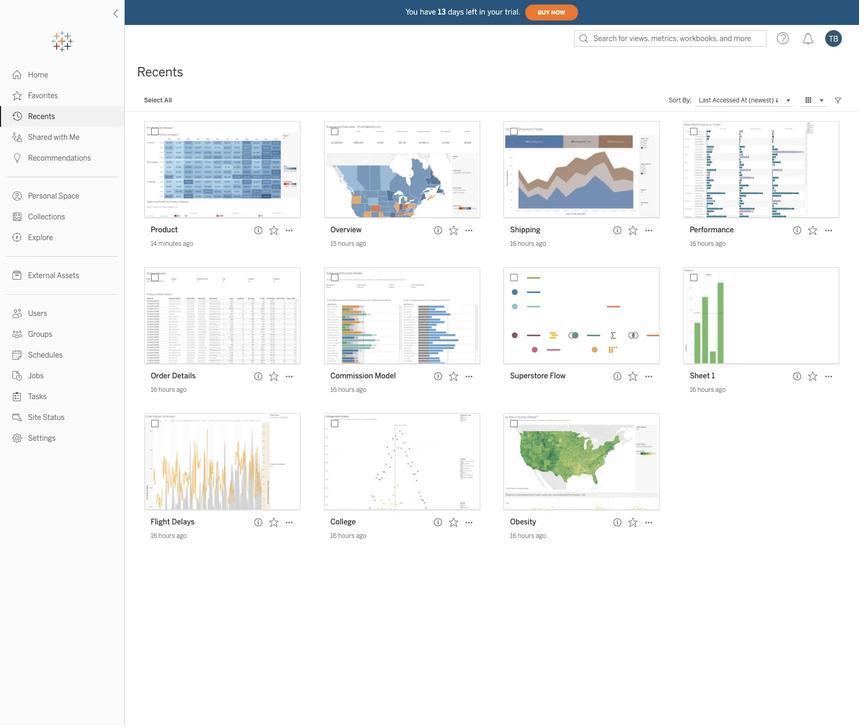 Task type: locate. For each thing, give the bounding box(es) containing it.
by text only_f5he34f image inside external assets "link"
[[12, 271, 22, 280]]

by text only_f5he34f image
[[12, 112, 22, 121], [12, 153, 22, 163], [12, 212, 22, 221], [12, 271, 22, 280], [12, 330, 22, 339], [12, 350, 22, 360], [12, 392, 22, 401], [12, 413, 22, 422], [12, 434, 22, 443]]

by text only_f5he34f image for settings
[[12, 434, 22, 443]]

hours down college
[[338, 532, 355, 540]]

hours down flight delays
[[159, 532, 175, 540]]

last accessed at (newest) button
[[695, 94, 794, 107]]

3 by text only_f5he34f image from the top
[[12, 133, 22, 142]]

1 vertical spatial recents
[[28, 112, 55, 121]]

by text only_f5he34f image left jobs
[[12, 371, 22, 380]]

by text only_f5he34f image for recents
[[12, 112, 22, 121]]

by text only_f5he34f image left favorites
[[12, 91, 22, 100]]

grid view image
[[804, 96, 813, 105]]

flow
[[550, 372, 566, 380]]

hours down shipping
[[518, 240, 534, 247]]

ago for shipping
[[536, 240, 546, 247]]

by text only_f5he34f image for users
[[12, 309, 22, 318]]

16 hours ago for commission model
[[330, 386, 366, 393]]

by text only_f5he34f image inside collections link
[[12, 212, 22, 221]]

16 hours ago for shipping
[[510, 240, 546, 247]]

16 down shipping
[[510, 240, 517, 247]]

assets
[[57, 271, 79, 280]]

left
[[466, 8, 477, 16]]

6 by text only_f5he34f image from the top
[[12, 309, 22, 318]]

2 by text only_f5he34f image from the top
[[12, 153, 22, 163]]

16 down flight
[[151, 532, 157, 540]]

by text only_f5he34f image inside explore link
[[12, 233, 22, 242]]

by text only_f5he34f image inside home link
[[12, 70, 22, 80]]

16 down commission in the bottom left of the page
[[330, 386, 337, 393]]

recents up shared
[[28, 112, 55, 121]]

1 by text only_f5he34f image from the top
[[12, 70, 22, 80]]

select
[[144, 97, 163, 104]]

4 by text only_f5he34f image from the top
[[12, 191, 22, 201]]

hours down 'performance' on the right of the page
[[698, 240, 714, 247]]

hours right 15
[[338, 240, 355, 247]]

your
[[488, 8, 503, 16]]

16 hours ago down obesity
[[510, 532, 546, 540]]

flight delays
[[151, 518, 195, 527]]

16 for commission model
[[330, 386, 337, 393]]

ago for commission model
[[356, 386, 366, 393]]

by text only_f5he34f image inside "recommendations" link
[[12, 153, 22, 163]]

by text only_f5he34f image for collections
[[12, 212, 22, 221]]

16 hours ago down 'performance' on the right of the page
[[690, 240, 726, 247]]

personal
[[28, 192, 57, 201]]

ago
[[183, 240, 193, 247], [356, 240, 366, 247], [536, 240, 546, 247], [715, 240, 726, 247], [176, 386, 187, 393], [356, 386, 366, 393], [715, 386, 726, 393], [176, 532, 187, 540], [356, 532, 366, 540], [536, 532, 546, 540]]

16 down 'performance' on the right of the page
[[690, 240, 696, 247]]

buy now
[[538, 9, 565, 16]]

16 for performance
[[690, 240, 696, 247]]

hours down commission in the bottom left of the page
[[338, 386, 355, 393]]

by text only_f5he34f image inside schedules link
[[12, 350, 22, 360]]

6 by text only_f5he34f image from the top
[[12, 350, 22, 360]]

16 down obesity
[[510, 532, 517, 540]]

personal space
[[28, 192, 79, 201]]

by text only_f5he34f image left users
[[12, 309, 22, 318]]

hours
[[338, 240, 355, 247], [518, 240, 534, 247], [698, 240, 714, 247], [159, 386, 175, 393], [338, 386, 355, 393], [698, 386, 714, 393], [159, 532, 175, 540], [338, 532, 355, 540], [518, 532, 534, 540]]

explore
[[28, 233, 53, 242]]

flight
[[151, 518, 170, 527]]

by text only_f5he34f image inside 'settings' link
[[12, 434, 22, 443]]

14 minutes ago
[[151, 240, 193, 247]]

16 hours ago down college
[[330, 532, 366, 540]]

16 down order
[[151, 386, 157, 393]]

hours down sheet 1
[[698, 386, 714, 393]]

by text only_f5he34f image inside jobs link
[[12, 371, 22, 380]]

by text only_f5he34f image inside site status link
[[12, 413, 22, 422]]

ago for obesity
[[536, 532, 546, 540]]

hours for performance
[[698, 240, 714, 247]]

16 hours ago for order details
[[151, 386, 187, 393]]

16 down sheet at the bottom right
[[690, 386, 696, 393]]

by text only_f5he34f image left home
[[12, 70, 22, 80]]

status
[[43, 413, 65, 422]]

7 by text only_f5he34f image from the top
[[12, 371, 22, 380]]

16 down college
[[330, 532, 337, 540]]

16 hours ago down commission in the bottom left of the page
[[330, 386, 366, 393]]

(newest)
[[749, 96, 774, 104]]

2 by text only_f5he34f image from the top
[[12, 91, 22, 100]]

shared with me
[[28, 133, 80, 142]]

schedules link
[[0, 345, 124, 365]]

commission
[[330, 372, 373, 380]]

3 by text only_f5he34f image from the top
[[12, 212, 22, 221]]

8 by text only_f5he34f image from the top
[[12, 413, 22, 422]]

by text only_f5he34f image for groups
[[12, 330, 22, 339]]

16 hours ago
[[510, 240, 546, 247], [690, 240, 726, 247], [151, 386, 187, 393], [330, 386, 366, 393], [690, 386, 726, 393], [151, 532, 187, 540], [330, 532, 366, 540], [510, 532, 546, 540]]

you have 13 days left in your trial.
[[406, 8, 521, 16]]

16
[[510, 240, 517, 247], [690, 240, 696, 247], [151, 386, 157, 393], [330, 386, 337, 393], [690, 386, 696, 393], [151, 532, 157, 540], [330, 532, 337, 540], [510, 532, 517, 540]]

16 hours ago for flight delays
[[151, 532, 187, 540]]

recents up 'select all' button
[[137, 64, 183, 80]]

16 hours ago down sheet 1
[[690, 386, 726, 393]]

at
[[741, 96, 747, 104]]

by text only_f5he34f image inside "shared with me" link
[[12, 133, 22, 142]]

favorites
[[28, 91, 58, 100]]

4 by text only_f5he34f image from the top
[[12, 271, 22, 280]]

by text only_f5he34f image inside 'users' link
[[12, 309, 22, 318]]

16 hours ago for sheet 1
[[690, 386, 726, 393]]

13
[[438, 8, 446, 16]]

16 for shipping
[[510, 240, 517, 247]]

by:
[[683, 97, 692, 104]]

1 horizontal spatial recents
[[137, 64, 183, 80]]

by text only_f5he34f image inside favorites link
[[12, 91, 22, 100]]

ago for sheet 1
[[715, 386, 726, 393]]

trial.
[[505, 8, 521, 16]]

overview
[[330, 226, 362, 234]]

by text only_f5he34f image inside personal space 'link'
[[12, 191, 22, 201]]

7 by text only_f5he34f image from the top
[[12, 392, 22, 401]]

16 hours ago for performance
[[690, 240, 726, 247]]

9 by text only_f5he34f image from the top
[[12, 434, 22, 443]]

navigation panel element
[[0, 31, 124, 449]]

personal space link
[[0, 186, 124, 206]]

hours for shipping
[[518, 240, 534, 247]]

external assets link
[[0, 265, 124, 286]]

explore link
[[0, 227, 124, 248]]

ago for overview
[[356, 240, 366, 247]]

by text only_f5he34f image left explore
[[12, 233, 22, 242]]

by text only_f5he34f image
[[12, 70, 22, 80], [12, 91, 22, 100], [12, 133, 22, 142], [12, 191, 22, 201], [12, 233, 22, 242], [12, 309, 22, 318], [12, 371, 22, 380]]

shared
[[28, 133, 52, 142]]

by text only_f5he34f image for external assets
[[12, 271, 22, 280]]

14
[[151, 240, 157, 247]]

by text only_f5he34f image for site status
[[12, 413, 22, 422]]

obesity
[[510, 518, 536, 527]]

5 by text only_f5he34f image from the top
[[12, 330, 22, 339]]

hours for college
[[338, 532, 355, 540]]

0 horizontal spatial recents
[[28, 112, 55, 121]]

by text only_f5he34f image left personal
[[12, 191, 22, 201]]

select all button
[[137, 94, 179, 107]]

recents
[[137, 64, 183, 80], [28, 112, 55, 121]]

hours down obesity
[[518, 532, 534, 540]]

by text only_f5he34f image inside groups link
[[12, 330, 22, 339]]

1 by text only_f5he34f image from the top
[[12, 112, 22, 121]]

ago for order details
[[176, 386, 187, 393]]

by text only_f5he34f image for explore
[[12, 233, 22, 242]]

16 hours ago down flight delays
[[151, 532, 187, 540]]

performance
[[690, 226, 734, 234]]

16 hours ago down shipping
[[510, 240, 546, 247]]

recents link
[[0, 106, 124, 127]]

by text only_f5he34f image inside tasks link
[[12, 392, 22, 401]]

0 vertical spatial recents
[[137, 64, 183, 80]]

5 by text only_f5he34f image from the top
[[12, 233, 22, 242]]

16 hours ago down 'order details'
[[151, 386, 187, 393]]

by text only_f5he34f image for home
[[12, 70, 22, 80]]

by text only_f5he34f image inside recents link
[[12, 112, 22, 121]]

superstore flow
[[510, 372, 566, 380]]

by text only_f5he34f image left shared
[[12, 133, 22, 142]]

space
[[59, 192, 79, 201]]

hours down order
[[159, 386, 175, 393]]



Task type: vqa. For each thing, say whether or not it's contained in the screenshot.
15
yes



Task type: describe. For each thing, give the bounding box(es) containing it.
ago for college
[[356, 532, 366, 540]]

16 for obesity
[[510, 532, 517, 540]]

site
[[28, 413, 41, 422]]

me
[[69, 133, 80, 142]]

settings link
[[0, 428, 124, 449]]

select all
[[144, 97, 172, 104]]

have
[[420, 8, 436, 16]]

now
[[551, 9, 565, 16]]

ago for performance
[[715, 240, 726, 247]]

product
[[151, 226, 178, 234]]

college
[[330, 518, 356, 527]]

15
[[330, 240, 337, 247]]

hours for overview
[[338, 240, 355, 247]]

by text only_f5he34f image for favorites
[[12, 91, 22, 100]]

users link
[[0, 303, 124, 324]]

by text only_f5he34f image for shared with me
[[12, 133, 22, 142]]

groups
[[28, 330, 52, 339]]

sheet
[[690, 372, 710, 380]]

site status link
[[0, 407, 124, 428]]

by text only_f5he34f image for personal space
[[12, 191, 22, 201]]

hours for obesity
[[518, 532, 534, 540]]

recommendations
[[28, 154, 91, 163]]

recommendations link
[[0, 148, 124, 168]]

order
[[151, 372, 170, 380]]

you
[[406, 8, 418, 16]]

collections link
[[0, 206, 124, 227]]

collections
[[28, 213, 65, 221]]

shared with me link
[[0, 127, 124, 148]]

delays
[[172, 518, 195, 527]]

16 for sheet 1
[[690, 386, 696, 393]]

last
[[699, 96, 711, 104]]

order details
[[151, 372, 196, 380]]

model
[[375, 372, 396, 380]]

with
[[54, 133, 68, 142]]

buy now button
[[525, 4, 578, 21]]

schedules
[[28, 351, 63, 360]]

details
[[172, 372, 196, 380]]

16 hours ago for college
[[330, 532, 366, 540]]

by text only_f5he34f image for jobs
[[12, 371, 22, 380]]

by text only_f5he34f image for recommendations
[[12, 153, 22, 163]]

16 hours ago for obesity
[[510, 532, 546, 540]]

jobs link
[[0, 365, 124, 386]]

favorites link
[[0, 85, 124, 106]]

ago for flight delays
[[176, 532, 187, 540]]

last accessed at (newest)
[[699, 96, 774, 104]]

sort by:
[[669, 97, 692, 104]]

hours for commission model
[[338, 386, 355, 393]]

sort
[[669, 97, 681, 104]]

external
[[28, 271, 55, 280]]

Search for views, metrics, workbooks, and more text field
[[574, 30, 767, 47]]

tasks
[[28, 392, 47, 401]]

external assets
[[28, 271, 79, 280]]

users
[[28, 309, 47, 318]]

settings
[[28, 434, 56, 443]]

sheet 1
[[690, 372, 715, 380]]

shipping
[[510, 226, 540, 234]]

groups link
[[0, 324, 124, 345]]

16 for college
[[330, 532, 337, 540]]

all
[[164, 97, 172, 104]]

main navigation. press the up and down arrow keys to access links. element
[[0, 64, 124, 449]]

commission model
[[330, 372, 396, 380]]

in
[[479, 8, 486, 16]]

home
[[28, 71, 48, 80]]

by text only_f5he34f image for tasks
[[12, 392, 22, 401]]

1
[[712, 372, 715, 380]]

site status
[[28, 413, 65, 422]]

by text only_f5he34f image for schedules
[[12, 350, 22, 360]]

accessed
[[713, 96, 740, 104]]

minutes
[[158, 240, 181, 247]]

superstore
[[510, 372, 548, 380]]

hours for order details
[[159, 386, 175, 393]]

hours for sheet 1
[[698, 386, 714, 393]]

15 hours ago
[[330, 240, 366, 247]]

16 for flight delays
[[151, 532, 157, 540]]

hours for flight delays
[[159, 532, 175, 540]]

jobs
[[28, 372, 44, 380]]

recents inside recents link
[[28, 112, 55, 121]]

buy
[[538, 9, 550, 16]]

home link
[[0, 64, 124, 85]]

16 for order details
[[151, 386, 157, 393]]

tasks link
[[0, 386, 124, 407]]

days
[[448, 8, 464, 16]]

ago for product
[[183, 240, 193, 247]]



